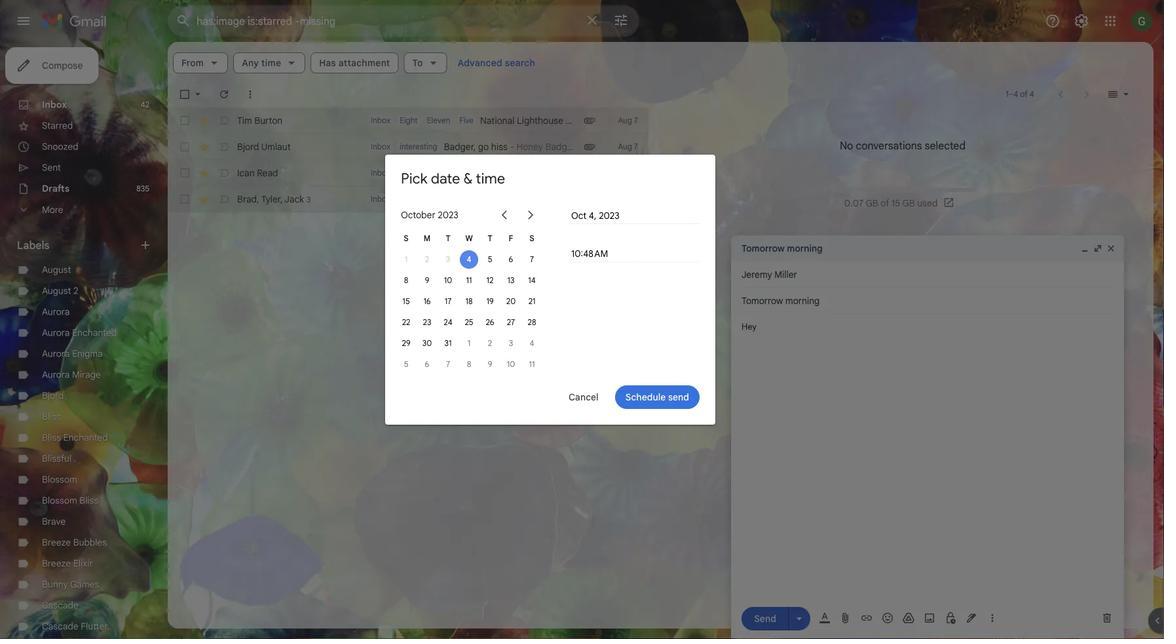 Task type: vqa. For each thing, say whether or not it's contained in the screenshot.
heat
no



Task type: describe. For each thing, give the bounding box(es) containing it.
conversations
[[856, 139, 923, 152]]

1 t from the left
[[446, 234, 451, 244]]

aurora mirage
[[42, 369, 101, 381]]

13
[[508, 276, 515, 285]]

breeze elixir
[[42, 558, 93, 569]]

blossom for blossom bliss
[[42, 495, 77, 506]]

compose
[[42, 60, 83, 71]]

attachment
[[339, 57, 390, 69]]

cancel button
[[558, 385, 610, 409]]

badger,
[[444, 141, 476, 152]]

inbox link inside no conversations selected main content
[[368, 193, 577, 206]]

tim burton
[[237, 115, 283, 126]]

1 gb from the left
[[866, 197, 879, 209]]

advanced
[[458, 57, 503, 69]]

«
[[502, 209, 508, 221]]

aurora enigma link
[[42, 348, 103, 360]]

bjord for bjord "link"
[[42, 390, 64, 402]]

15 oct cell
[[396, 291, 417, 312]]

blossom bliss link
[[42, 495, 99, 506]]

aurora for aurora mirage
[[42, 369, 70, 381]]

11 oct cell
[[459, 270, 480, 291]]

schedule send button
[[615, 385, 700, 409]]

october 2023
[[401, 209, 459, 221]]

badger, go hiss - honey badger don't care.
[[444, 141, 623, 152]]

labels
[[17, 239, 50, 252]]

inbox inside labels navigation
[[42, 99, 67, 110]]

21
[[529, 297, 536, 306]]

24 oct cell
[[438, 312, 459, 333]]

tyler
[[261, 193, 281, 205]]

Date field
[[570, 208, 699, 223]]

835
[[137, 184, 149, 194]]

3 for 3 nov cell
[[509, 339, 513, 348]]

22
[[402, 318, 411, 327]]

mirage
[[72, 369, 101, 381]]

4 for 4 nov cell
[[530, 339, 535, 348]]

5 nov cell
[[396, 354, 417, 375]]

blissful link
[[42, 453, 72, 464]]

blossom bliss
[[42, 495, 99, 506]]

0.07
[[845, 197, 864, 209]]

42
[[141, 100, 149, 110]]

jack
[[285, 193, 304, 205]]

bunny - [image: image.png]
[[428, 167, 544, 179]]

2 t from the left
[[488, 234, 493, 244]]

3 inside "brad , tyler , jack 3"
[[307, 195, 311, 204]]

11 for 11 nov cell
[[529, 360, 535, 369]]

4 oct cell
[[459, 249, 480, 270]]

4 not important switch from the top
[[218, 193, 231, 206]]

pick date & time
[[401, 169, 506, 187]]

eleven
[[427, 116, 451, 126]]

29 oct cell
[[396, 333, 417, 354]]

f
[[509, 234, 514, 244]]

bliss link
[[42, 411, 61, 423]]

labels navigation
[[0, 42, 168, 639]]

2 , from the left
[[281, 193, 283, 205]]

pick date & time heading
[[401, 169, 506, 187]]

23 oct cell
[[417, 312, 438, 333]]

row containing tim burton
[[168, 108, 649, 134]]

enigma
[[72, 348, 103, 360]]

23
[[423, 318, 432, 327]]

Time field
[[570, 246, 699, 261]]

blossom for blossom link
[[42, 474, 77, 485]]

no conversations selected
[[840, 139, 966, 152]]

enchanted for aurora enchanted
[[72, 327, 117, 339]]

21 oct cell
[[522, 291, 543, 312]]

9 oct cell
[[417, 270, 438, 291]]

time
[[476, 169, 506, 187]]

2 t column header from the left
[[480, 228, 501, 249]]

bunny games
[[42, 579, 99, 590]]

elixir
[[73, 558, 93, 569]]

8 oct cell
[[396, 270, 417, 291]]

7 right care.
[[634, 142, 639, 152]]

national lighthouse day
[[481, 115, 582, 126]]

2 s from the left
[[530, 234, 535, 244]]

17 oct cell
[[438, 291, 459, 312]]

read
[[257, 167, 278, 179]]

0.07 gb of 15 gb used
[[845, 197, 938, 209]]

« button
[[498, 208, 511, 222]]

august 2 link
[[42, 285, 78, 297]]

7 right day
[[634, 116, 639, 126]]

26
[[486, 318, 495, 327]]

row containing brad
[[168, 186, 649, 212]]

settings image
[[1074, 13, 1090, 29]]

used
[[918, 197, 938, 209]]

1 nov cell
[[459, 333, 480, 354]]

19 oct cell
[[480, 291, 501, 312]]

not important switch for tim
[[218, 114, 231, 127]]

ican read
[[237, 167, 278, 179]]

14
[[529, 276, 536, 285]]

1 for 1 oct cell
[[405, 255, 408, 265]]

bunny for bunny - [image: image.png]
[[428, 167, 454, 179]]

starred
[[42, 120, 73, 131]]

7 oct cell
[[522, 249, 543, 270]]

6 for 6 nov cell
[[425, 360, 430, 369]]

games
[[70, 579, 99, 590]]

aurora for aurora link
[[42, 306, 70, 318]]

aug 7 for badger, go hiss
[[618, 142, 639, 152]]

24
[[444, 318, 453, 327]]

6 for 6 oct cell
[[509, 255, 514, 265]]

20
[[507, 297, 516, 306]]

f column header
[[501, 228, 522, 249]]

» button
[[524, 208, 538, 222]]

august for august 2
[[42, 285, 71, 297]]

blissful
[[42, 453, 72, 464]]

11 nov cell
[[522, 354, 543, 375]]

aurora enchanted link
[[42, 327, 117, 339]]

main menu image
[[16, 13, 31, 29]]

3 nov cell
[[501, 333, 522, 354]]

breeze elixir link
[[42, 558, 93, 569]]

sent link
[[42, 162, 61, 173]]

compose button
[[5, 47, 99, 84]]

20 oct cell
[[501, 291, 522, 312]]

more
[[42, 204, 63, 216]]

october 2023 row
[[396, 202, 543, 228]]

27
[[507, 318, 515, 327]]

31
[[445, 339, 452, 348]]

august link
[[42, 264, 71, 276]]

tim
[[237, 115, 252, 126]]

2023
[[438, 209, 459, 221]]

october
[[401, 209, 436, 221]]

ican
[[237, 167, 255, 179]]

go
[[478, 141, 489, 152]]

clear search image
[[580, 7, 606, 33]]

date
[[431, 169, 460, 187]]

0 horizontal spatial inbox link
[[42, 99, 67, 110]]

schedule send
[[626, 391, 690, 403]]

grid inside "pick date & time" dialog
[[396, 228, 543, 375]]

no conversations selected main content
[[168, 42, 1154, 629]]

28
[[528, 318, 537, 327]]

w
[[466, 234, 473, 244]]

lighthouse
[[517, 115, 564, 126]]



Task type: locate. For each thing, give the bounding box(es) containing it.
1 vertical spatial aug
[[618, 142, 632, 152]]

1 vertical spatial enchanted
[[63, 432, 108, 443]]

grid containing s
[[396, 228, 543, 375]]

aurora down august 2 link
[[42, 306, 70, 318]]

0 horizontal spatial s
[[404, 234, 409, 244]]

inbox link up starred at top
[[42, 99, 67, 110]]

bjord umlaut
[[237, 141, 291, 152]]

0 horizontal spatial 5
[[404, 360, 409, 369]]

6 nov cell
[[417, 354, 438, 375]]

2 nov cell
[[480, 333, 501, 354]]

1 left 2 oct cell
[[405, 255, 408, 265]]

1 vertical spatial 1
[[468, 339, 471, 348]]

inbox link down &
[[368, 193, 577, 206]]

not important switch left tim at top left
[[218, 114, 231, 127]]

bjord up bliss link
[[42, 390, 64, 402]]

search
[[505, 57, 536, 69]]

18 oct cell
[[459, 291, 480, 312]]

1 vertical spatial -
[[457, 167, 461, 179]]

22 oct cell
[[396, 312, 417, 333]]

bunny inside no conversations selected main content
[[428, 167, 454, 179]]

10 right the 9 oct cell
[[444, 276, 452, 285]]

row containing ican read
[[168, 160, 649, 186]]

hiss
[[492, 141, 508, 152]]

advanced search options image
[[608, 7, 635, 33]]

not important switch left the brad
[[218, 193, 231, 206]]

1 horizontal spatial 15
[[892, 197, 901, 209]]

1 vertical spatial breeze
[[42, 558, 71, 569]]

row containing bjord umlaut
[[168, 134, 649, 160]]

0 horizontal spatial 4
[[467, 255, 472, 265]]

0 horizontal spatial bunny
[[42, 579, 68, 590]]

4 aurora from the top
[[42, 369, 70, 381]]

15 inside cell
[[403, 297, 410, 306]]

burton
[[255, 115, 283, 126]]

2 inside labels navigation
[[73, 285, 78, 297]]

8 down 1 oct cell
[[404, 276, 409, 285]]

31 oct cell
[[438, 333, 459, 354]]

1 t column header from the left
[[438, 228, 459, 249]]

row down interesting
[[168, 160, 649, 186]]

8 for 8 nov cell at left bottom
[[467, 360, 472, 369]]

0 horizontal spatial gb
[[866, 197, 879, 209]]

starred link
[[42, 120, 73, 131]]

1 horizontal spatial t column header
[[480, 228, 501, 249]]

1 vertical spatial blossom
[[42, 495, 77, 506]]

2 right 1 oct cell
[[425, 255, 430, 265]]

bjord
[[237, 141, 259, 152], [42, 390, 64, 402]]

0 vertical spatial aug 7
[[618, 116, 639, 126]]

16
[[424, 297, 431, 306]]

0 vertical spatial inbox link
[[42, 99, 67, 110]]

0 horizontal spatial -
[[457, 167, 461, 179]]

1 vertical spatial bliss
[[42, 432, 61, 443]]

0 vertical spatial 6
[[509, 255, 514, 265]]

9 up 16 oct cell
[[425, 276, 430, 285]]

2 horizontal spatial 2
[[488, 339, 492, 348]]

0 horizontal spatial t column header
[[438, 228, 459, 249]]

4 left 5 oct cell
[[467, 255, 472, 265]]

enchanted up blissful link
[[63, 432, 108, 443]]

&
[[464, 169, 473, 187]]

1 not important switch from the top
[[218, 114, 231, 127]]

1 horizontal spatial inbox link
[[368, 193, 577, 206]]

1 vertical spatial 5
[[404, 360, 409, 369]]

grid
[[396, 228, 543, 375]]

None search field
[[168, 5, 640, 37]]

0 vertical spatial 11
[[466, 276, 472, 285]]

11
[[466, 276, 472, 285], [529, 360, 535, 369]]

snoozed link
[[42, 141, 78, 152]]

bliss for bliss link
[[42, 411, 61, 423]]

friday
[[400, 168, 422, 178]]

2 oct cell
[[417, 249, 438, 270]]

4 inside 4 nov cell
[[530, 339, 535, 348]]

has attachment button
[[311, 52, 399, 73]]

, left jack
[[281, 193, 283, 205]]

0 vertical spatial bliss
[[42, 411, 61, 423]]

12
[[487, 276, 494, 285]]

1 aug from the top
[[618, 116, 632, 126]]

2 vertical spatial 2
[[488, 339, 492, 348]]

cascade flutter
[[42, 621, 108, 632]]

0 vertical spatial 9
[[425, 276, 430, 285]]

1 horizontal spatial 5
[[488, 255, 493, 265]]

26 oct cell
[[480, 312, 501, 333]]

8 inside 8 oct cell
[[404, 276, 409, 285]]

1 horizontal spatial 2
[[425, 255, 430, 265]]

2 vertical spatial bliss
[[80, 495, 99, 506]]

sent
[[42, 162, 61, 173]]

bunny up cascade link
[[42, 579, 68, 590]]

breeze bubbles
[[42, 537, 107, 548]]

inbox for bjord umlaut
[[371, 142, 391, 152]]

aurora link
[[42, 306, 70, 318]]

not important switch for ican
[[218, 167, 231, 180]]

blossom down blissful link
[[42, 474, 77, 485]]

0 horizontal spatial 10
[[444, 276, 452, 285]]

0 vertical spatial bjord
[[237, 141, 259, 152]]

w column header
[[459, 228, 480, 249]]

27 oct cell
[[501, 312, 522, 333]]

august for august link
[[42, 264, 71, 276]]

0 vertical spatial blossom
[[42, 474, 77, 485]]

13 oct cell
[[501, 270, 522, 291]]

0 vertical spatial 5
[[488, 255, 493, 265]]

, left tyler
[[257, 193, 259, 205]]

0 horizontal spatial 6
[[425, 360, 430, 369]]

august down august link
[[42, 285, 71, 297]]

10 inside cell
[[507, 360, 515, 369]]

6 right 5 nov cell
[[425, 360, 430, 369]]

15 up 22
[[403, 297, 410, 306]]

1 vertical spatial cascade
[[42, 621, 78, 632]]

august 2
[[42, 285, 78, 297]]

1 horizontal spatial 11
[[529, 360, 535, 369]]

row up interesting
[[168, 108, 649, 134]]

7 up 14
[[530, 255, 534, 265]]

bunny games link
[[42, 579, 99, 590]]

0 horizontal spatial 15
[[403, 297, 410, 306]]

not important switch left bjord umlaut
[[218, 140, 231, 153]]

1 vertical spatial 8
[[467, 360, 472, 369]]

2 august from the top
[[42, 285, 71, 297]]

8 for 8 oct cell
[[404, 276, 409, 285]]

cancel
[[569, 391, 599, 403]]

9 for the 9 oct cell
[[425, 276, 430, 285]]

3 left 4 oct cell
[[446, 255, 451, 265]]

aug 7 right don't
[[618, 142, 639, 152]]

bliss enchanted link
[[42, 432, 108, 443]]

3 left 4 nov cell
[[509, 339, 513, 348]]

cascade down bunny games link
[[42, 600, 78, 611]]

aug up care.
[[618, 116, 632, 126]]

t column header left f at the left top of page
[[480, 228, 501, 249]]

25
[[465, 318, 474, 327]]

1 horizontal spatial gb
[[903, 197, 916, 209]]

1 horizontal spatial s column header
[[522, 228, 543, 249]]

2 s column header from the left
[[522, 228, 543, 249]]

s column header
[[396, 228, 417, 249], [522, 228, 543, 249]]

enchanted up enigma
[[72, 327, 117, 339]]

19
[[487, 297, 494, 306]]

s column header right f at the left top of page
[[522, 228, 543, 249]]

1 , from the left
[[257, 193, 259, 205]]

17
[[445, 297, 452, 306]]

refresh image
[[218, 88, 231, 101]]

1 horizontal spatial -
[[510, 141, 515, 152]]

0 vertical spatial breeze
[[42, 537, 71, 548]]

8 right 7 nov cell
[[467, 360, 472, 369]]

1 horizontal spatial 8
[[467, 360, 472, 369]]

gb left of
[[866, 197, 879, 209]]

bunny inside labels navigation
[[42, 579, 68, 590]]

1 inside cell
[[405, 255, 408, 265]]

badger
[[546, 141, 576, 152]]

cascade flutter link
[[42, 621, 108, 632]]

2 right 1 nov cell
[[488, 339, 492, 348]]

8
[[404, 276, 409, 285], [467, 360, 472, 369]]

inbox for ican read
[[371, 168, 391, 178]]

4 row from the top
[[168, 186, 649, 212]]

breeze
[[42, 537, 71, 548], [42, 558, 71, 569]]

25 oct cell
[[459, 312, 480, 333]]

4 inside 4 oct cell
[[467, 255, 472, 265]]

11 down 4 nov cell
[[529, 360, 535, 369]]

cascade for cascade link
[[42, 600, 78, 611]]

1 horizontal spatial 3
[[446, 255, 451, 265]]

0 horizontal spatial 8
[[404, 276, 409, 285]]

0 horizontal spatial 1
[[405, 255, 408, 265]]

of
[[881, 197, 890, 209]]

5 oct cell
[[480, 249, 501, 270]]

image.png]
[[497, 167, 544, 179]]

aurora down aurora link
[[42, 327, 70, 339]]

0 horizontal spatial 11
[[466, 276, 472, 285]]

selected
[[925, 139, 966, 152]]

inbox link
[[42, 99, 67, 110], [368, 193, 577, 206]]

s up 7 oct cell
[[530, 234, 535, 244]]

no
[[840, 139, 854, 152]]

1 horizontal spatial bunny
[[428, 167, 454, 179]]

breeze for breeze bubbles
[[42, 537, 71, 548]]

0 vertical spatial 15
[[892, 197, 901, 209]]

1 horizontal spatial ,
[[281, 193, 283, 205]]

3 oct cell
[[438, 249, 459, 270]]

5 for 5 nov cell
[[404, 360, 409, 369]]

8 nov cell
[[459, 354, 480, 375]]

1 horizontal spatial 10
[[507, 360, 515, 369]]

don't
[[578, 141, 600, 152]]

5
[[488, 255, 493, 265], [404, 360, 409, 369]]

blossom down blossom link
[[42, 495, 77, 506]]

0 horizontal spatial ,
[[257, 193, 259, 205]]

not important switch for bjord
[[218, 140, 231, 153]]

1 vertical spatial 9
[[488, 360, 493, 369]]

brad , tyler , jack 3
[[237, 193, 311, 205]]

aug right don't
[[618, 142, 632, 152]]

national
[[481, 115, 515, 126]]

cascade for cascade flutter
[[42, 621, 78, 632]]

bjord inside no conversations selected main content
[[237, 141, 259, 152]]

10 right the 9 nov cell
[[507, 360, 515, 369]]

aurora up bjord "link"
[[42, 369, 70, 381]]

enchanted for bliss enchanted
[[63, 432, 108, 443]]

t
[[446, 234, 451, 244], [488, 234, 493, 244]]

11 down 4 oct cell
[[466, 276, 472, 285]]

6 oct cell
[[501, 249, 522, 270]]

breeze up bunny games
[[42, 558, 71, 569]]

aurora enchanted
[[42, 327, 117, 339]]

1 breeze from the top
[[42, 537, 71, 548]]

1 horizontal spatial 1
[[468, 339, 471, 348]]

1 s from the left
[[404, 234, 409, 244]]

gb
[[866, 197, 879, 209], [903, 197, 916, 209]]

pick date & time dialog
[[385, 155, 716, 425]]

1 right 31 oct cell
[[468, 339, 471, 348]]

11 for 11 oct cell
[[466, 276, 472, 285]]

4 for 4 oct cell
[[467, 255, 472, 265]]

10 for 10 oct cell
[[444, 276, 452, 285]]

1 vertical spatial 2
[[73, 285, 78, 297]]

9 for the 9 nov cell
[[488, 360, 493, 369]]

aug 7 for national lighthouse day
[[618, 116, 639, 126]]

send
[[669, 391, 690, 403]]

0 horizontal spatial 3
[[307, 195, 311, 204]]

3 for 3 oct cell
[[446, 255, 451, 265]]

1 horizontal spatial 6
[[509, 255, 514, 265]]

bliss for bliss enchanted
[[42, 432, 61, 443]]

,
[[257, 193, 259, 205], [281, 193, 283, 205]]

0 horizontal spatial s column header
[[396, 228, 417, 249]]

0 vertical spatial -
[[510, 141, 515, 152]]

7
[[634, 116, 639, 126], [634, 142, 639, 152], [530, 255, 534, 265], [446, 360, 450, 369]]

2 up aurora enchanted
[[73, 285, 78, 297]]

aug
[[618, 116, 632, 126], [618, 142, 632, 152]]

m
[[424, 234, 431, 244]]

august up august 2 link
[[42, 264, 71, 276]]

0 vertical spatial 10
[[444, 276, 452, 285]]

15 inside no conversations selected main content
[[892, 197, 901, 209]]

1 aug 7 from the top
[[618, 116, 639, 126]]

2 row from the top
[[168, 134, 649, 160]]

7 left 8 nov cell at left bottom
[[446, 360, 450, 369]]

aug 7 up care.
[[618, 116, 639, 126]]

gb left used
[[903, 197, 916, 209]]

0 vertical spatial 2
[[425, 255, 430, 265]]

2 breeze from the top
[[42, 558, 71, 569]]

2 cascade from the top
[[42, 621, 78, 632]]

schedule
[[626, 391, 666, 403]]

9 left 10 nov cell
[[488, 360, 493, 369]]

1 vertical spatial 10
[[507, 360, 515, 369]]

8 inside 8 nov cell
[[467, 360, 472, 369]]

1 vertical spatial 11
[[529, 360, 535, 369]]

1 row from the top
[[168, 108, 649, 134]]

t right w
[[488, 234, 493, 244]]

t right m column header
[[446, 234, 451, 244]]

5 right 4 oct cell
[[488, 255, 493, 265]]

m column header
[[417, 228, 438, 249]]

bjord up the ican
[[237, 141, 259, 152]]

row down friday
[[168, 186, 649, 212]]

bunny right pick
[[428, 167, 454, 179]]

care.
[[602, 141, 623, 152]]

0 vertical spatial aug
[[618, 116, 632, 126]]

breeze down the brave link
[[42, 537, 71, 548]]

pick
[[401, 169, 428, 187]]

4
[[467, 255, 472, 265], [530, 339, 535, 348]]

1 s column header from the left
[[396, 228, 417, 249]]

1 horizontal spatial t
[[488, 234, 493, 244]]

2 aug 7 from the top
[[618, 142, 639, 152]]

1 vertical spatial 15
[[403, 297, 410, 306]]

0 vertical spatial cascade
[[42, 600, 78, 611]]

0 vertical spatial 8
[[404, 276, 409, 285]]

aurora for aurora enchanted
[[42, 327, 70, 339]]

bjord inside labels navigation
[[42, 390, 64, 402]]

1 cascade from the top
[[42, 600, 78, 611]]

toggle split pane mode image
[[1107, 88, 1120, 101]]

1 vertical spatial 4
[[530, 339, 535, 348]]

2 not important switch from the top
[[218, 140, 231, 153]]

bjord link
[[42, 390, 64, 402]]

1 oct cell
[[396, 249, 417, 270]]

row down the eight
[[168, 134, 649, 160]]

s column header left the m
[[396, 228, 417, 249]]

0 vertical spatial bunny
[[428, 167, 454, 179]]

2 for 2 nov cell
[[488, 339, 492, 348]]

10 inside cell
[[444, 276, 452, 285]]

1 horizontal spatial 9
[[488, 360, 493, 369]]

not important switch left the ican
[[218, 167, 231, 180]]

- left &
[[457, 167, 461, 179]]

9 nov cell
[[480, 354, 501, 375]]

1 vertical spatial 6
[[425, 360, 430, 369]]

7 nov cell
[[438, 354, 459, 375]]

honey
[[517, 141, 543, 152]]

5 for 5 oct cell
[[488, 255, 493, 265]]

30
[[423, 339, 432, 348]]

3 aurora from the top
[[42, 348, 70, 360]]

9
[[425, 276, 430, 285], [488, 360, 493, 369]]

1 horizontal spatial 4
[[530, 339, 535, 348]]

0 horizontal spatial t
[[446, 234, 451, 244]]

1 vertical spatial 3
[[446, 255, 451, 265]]

bunny for bunny games
[[42, 579, 68, 590]]

breeze for breeze elixir
[[42, 558, 71, 569]]

1 horizontal spatial bjord
[[237, 141, 259, 152]]

14 oct cell
[[522, 270, 543, 291]]

1 horizontal spatial s
[[530, 234, 535, 244]]

1 inside cell
[[468, 339, 471, 348]]

inbox
[[42, 99, 67, 110], [371, 116, 391, 126], [371, 142, 391, 152], [371, 168, 391, 178], [371, 194, 391, 204]]

[image:
[[463, 167, 494, 179]]

0 horizontal spatial 9
[[425, 276, 430, 285]]

15 right of
[[892, 197, 901, 209]]

2 vertical spatial 3
[[509, 339, 513, 348]]

0 horizontal spatial 2
[[73, 285, 78, 297]]

0 vertical spatial 3
[[307, 195, 311, 204]]

2 aug from the top
[[618, 142, 632, 152]]

t column header left w
[[438, 228, 459, 249]]

follow link to manage storage image
[[944, 197, 957, 210]]

4 nov cell
[[522, 333, 543, 354]]

1 aurora from the top
[[42, 306, 70, 318]]

2 gb from the left
[[903, 197, 916, 209]]

cascade down cascade link
[[42, 621, 78, 632]]

0 vertical spatial enchanted
[[72, 327, 117, 339]]

inbox for tim burton
[[371, 116, 391, 126]]

2
[[425, 255, 430, 265], [73, 285, 78, 297], [488, 339, 492, 348]]

bjord for bjord umlaut
[[237, 141, 259, 152]]

6 left 7 oct cell
[[509, 255, 514, 265]]

2 horizontal spatial 3
[[509, 339, 513, 348]]

not important switch
[[218, 114, 231, 127], [218, 140, 231, 153], [218, 167, 231, 180], [218, 193, 231, 206]]

18
[[466, 297, 473, 306]]

16 oct cell
[[417, 291, 438, 312]]

five
[[460, 116, 474, 126]]

1 vertical spatial bunny
[[42, 579, 68, 590]]

1 vertical spatial bjord
[[42, 390, 64, 402]]

aug for national lighthouse day
[[618, 116, 632, 126]]

10 for 10 nov cell
[[507, 360, 515, 369]]

row
[[168, 108, 649, 134], [168, 134, 649, 160], [168, 160, 649, 186], [168, 186, 649, 212]]

5 down 29
[[404, 360, 409, 369]]

1 vertical spatial inbox link
[[368, 193, 577, 206]]

- right hiss
[[510, 141, 515, 152]]

aurora up aurora mirage
[[42, 348, 70, 360]]

august
[[42, 264, 71, 276], [42, 285, 71, 297]]

1 august from the top
[[42, 264, 71, 276]]

2 blossom from the top
[[42, 495, 77, 506]]

aug for badger, go hiss
[[618, 142, 632, 152]]

t column header
[[438, 228, 459, 249], [480, 228, 501, 249]]

0 vertical spatial 1
[[405, 255, 408, 265]]

brave
[[42, 516, 66, 527]]

1 for 1 nov cell
[[468, 339, 471, 348]]

0 vertical spatial 4
[[467, 255, 472, 265]]

aurora for aurora enigma
[[42, 348, 70, 360]]

10 oct cell
[[438, 270, 459, 291]]

3 row from the top
[[168, 160, 649, 186]]

search mail image
[[172, 9, 195, 33]]

-
[[510, 141, 515, 152], [457, 167, 461, 179]]

1 vertical spatial aug 7
[[618, 142, 639, 152]]

0 vertical spatial august
[[42, 264, 71, 276]]

30 oct cell
[[417, 333, 438, 354]]

10 nov cell
[[501, 354, 522, 375]]

umlaut
[[261, 141, 291, 152]]

1 vertical spatial august
[[42, 285, 71, 297]]

bliss enchanted
[[42, 432, 108, 443]]

2 for 2 oct cell
[[425, 255, 430, 265]]

aurora enigma
[[42, 348, 103, 360]]

has attachment
[[319, 57, 390, 69]]

4 right 3 nov cell
[[530, 339, 535, 348]]

0 horizontal spatial bjord
[[42, 390, 64, 402]]

3 not important switch from the top
[[218, 167, 231, 180]]

s left the m
[[404, 234, 409, 244]]

1
[[405, 255, 408, 265], [468, 339, 471, 348]]

28 oct cell
[[522, 312, 543, 333]]

labels heading
[[17, 239, 139, 252]]

12 oct cell
[[480, 270, 501, 291]]

more button
[[0, 199, 157, 220]]

2 aurora from the top
[[42, 327, 70, 339]]

3 right jack
[[307, 195, 311, 204]]

1 blossom from the top
[[42, 474, 77, 485]]



